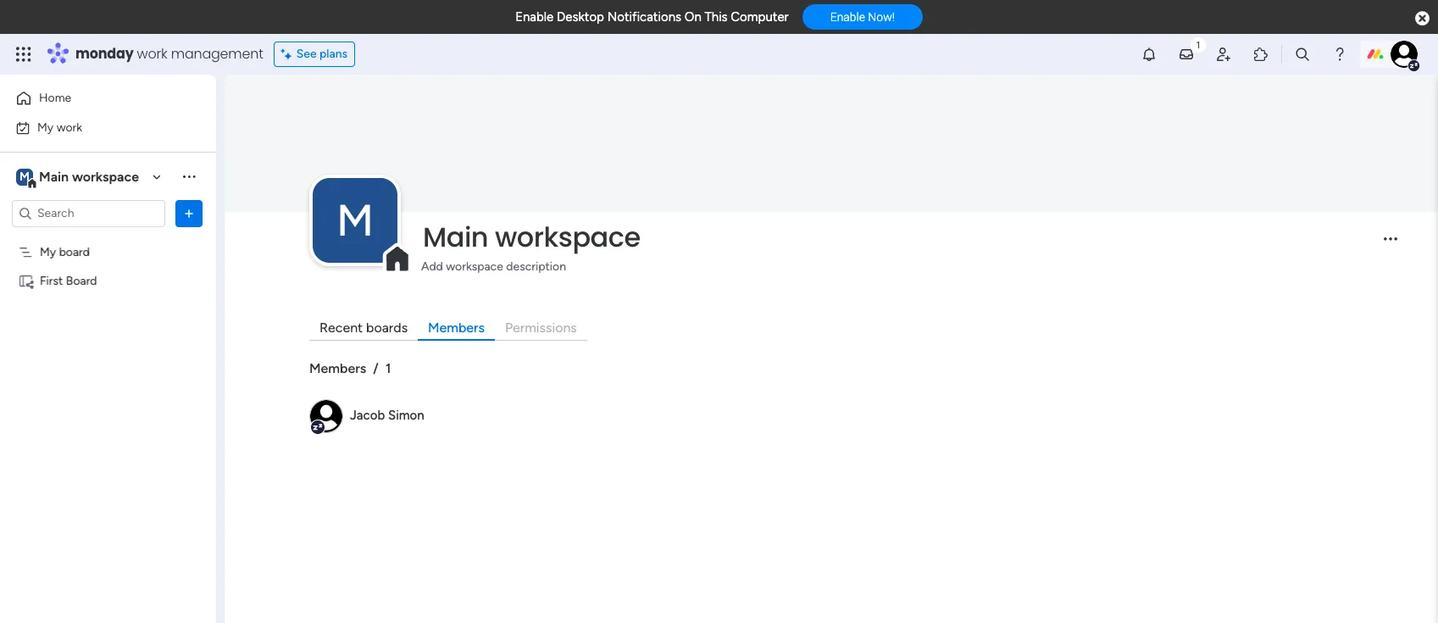 Task type: describe. For each thing, give the bounding box(es) containing it.
v2 ellipsis image
[[1385, 238, 1398, 252]]

add
[[421, 259, 443, 274]]

monday
[[75, 44, 134, 64]]

boards
[[366, 319, 408, 335]]

monday work management
[[75, 44, 263, 64]]

my for my board
[[40, 245, 56, 259]]

enable now! button
[[803, 4, 923, 30]]

enable now!
[[831, 10, 895, 24]]

computer
[[731, 9, 789, 25]]

simon
[[388, 408, 425, 423]]

Search in workspace field
[[36, 203, 142, 223]]

jacob simon
[[350, 408, 425, 423]]

see plans button
[[274, 42, 355, 67]]

main workspace inside 'workspace selection' element
[[39, 168, 139, 184]]

first
[[40, 273, 63, 288]]

add workspace description
[[421, 259, 566, 274]]

enable for enable desktop notifications on this computer
[[516, 9, 554, 25]]

recent
[[320, 319, 363, 335]]

see plans
[[296, 47, 348, 61]]

1
[[386, 360, 391, 376]]

main inside 'workspace selection' element
[[39, 168, 69, 184]]

first board
[[40, 273, 97, 288]]

my work
[[37, 120, 82, 134]]

desktop
[[557, 9, 604, 25]]

0 vertical spatial workspace
[[72, 168, 139, 184]]

plans
[[320, 47, 348, 61]]

1 image
[[1191, 35, 1206, 54]]

search everything image
[[1295, 46, 1312, 63]]

home
[[39, 91, 71, 105]]

on
[[685, 9, 702, 25]]

recent boards
[[320, 319, 408, 335]]

see
[[296, 47, 317, 61]]

jacob
[[350, 408, 385, 423]]

workspace image
[[313, 178, 398, 263]]

work for monday
[[137, 44, 167, 64]]

management
[[171, 44, 263, 64]]

select product image
[[15, 46, 32, 63]]

1 vertical spatial workspace
[[495, 218, 641, 256]]

jacob simon link
[[350, 408, 425, 423]]

1 horizontal spatial main
[[423, 218, 488, 256]]

description
[[506, 259, 566, 274]]

workspace selection element
[[16, 167, 142, 189]]



Task type: vqa. For each thing, say whether or not it's contained in the screenshot.
M dropdown button
yes



Task type: locate. For each thing, give the bounding box(es) containing it.
members down add
[[428, 319, 485, 335]]

notifications image
[[1141, 46, 1158, 63]]

workspace options image
[[181, 168, 198, 185]]

1 vertical spatial members
[[309, 360, 367, 376]]

1 vertical spatial main
[[423, 218, 488, 256]]

jacob simon image
[[1391, 41, 1418, 68]]

0 vertical spatial my
[[37, 120, 54, 134]]

work inside button
[[57, 120, 82, 134]]

workspace right add
[[446, 259, 503, 274]]

members / 1
[[309, 360, 391, 376]]

1 horizontal spatial m
[[337, 194, 374, 246]]

main
[[39, 168, 69, 184], [423, 218, 488, 256]]

list box
[[0, 234, 216, 524]]

1 horizontal spatial main workspace
[[423, 218, 641, 256]]

work down 'home'
[[57, 120, 82, 134]]

workspace image
[[16, 167, 33, 186]]

members
[[428, 319, 485, 335], [309, 360, 367, 376]]

work right monday
[[137, 44, 167, 64]]

this
[[705, 9, 728, 25]]

members for members / 1
[[309, 360, 367, 376]]

enable inside button
[[831, 10, 866, 24]]

2 vertical spatial workspace
[[446, 259, 503, 274]]

enable desktop notifications on this computer
[[516, 9, 789, 25]]

m for workspace image
[[337, 194, 374, 246]]

invite members image
[[1216, 46, 1233, 63]]

help image
[[1332, 46, 1349, 63]]

Main workspace field
[[419, 218, 1370, 256]]

/
[[373, 360, 379, 376]]

main workspace
[[39, 168, 139, 184], [423, 218, 641, 256]]

shareable board image
[[18, 273, 34, 289]]

list box containing my board
[[0, 234, 216, 524]]

m button
[[313, 178, 398, 263]]

1 horizontal spatial work
[[137, 44, 167, 64]]

1 vertical spatial main workspace
[[423, 218, 641, 256]]

m inside workspace image
[[337, 194, 374, 246]]

1 vertical spatial my
[[40, 245, 56, 259]]

work for my
[[57, 120, 82, 134]]

m for workspace icon
[[20, 169, 30, 184]]

permissions
[[505, 319, 577, 335]]

work
[[137, 44, 167, 64], [57, 120, 82, 134]]

0 vertical spatial main
[[39, 168, 69, 184]]

main up add
[[423, 218, 488, 256]]

my left the board
[[40, 245, 56, 259]]

0 vertical spatial work
[[137, 44, 167, 64]]

workspace
[[72, 168, 139, 184], [495, 218, 641, 256], [446, 259, 503, 274]]

1 vertical spatial m
[[337, 194, 374, 246]]

my inside button
[[37, 120, 54, 134]]

board
[[66, 273, 97, 288]]

0 vertical spatial m
[[20, 169, 30, 184]]

my inside list box
[[40, 245, 56, 259]]

dapulse close image
[[1416, 10, 1430, 27]]

home button
[[10, 85, 182, 112]]

workspace up description
[[495, 218, 641, 256]]

apps image
[[1253, 46, 1270, 63]]

0 horizontal spatial members
[[309, 360, 367, 376]]

1 horizontal spatial members
[[428, 319, 485, 335]]

members left /
[[309, 360, 367, 376]]

0 horizontal spatial enable
[[516, 9, 554, 25]]

option
[[0, 237, 216, 240]]

now!
[[869, 10, 895, 24]]

0 horizontal spatial main
[[39, 168, 69, 184]]

enable left desktop
[[516, 9, 554, 25]]

enable
[[516, 9, 554, 25], [831, 10, 866, 24]]

members for members
[[428, 319, 485, 335]]

my down 'home'
[[37, 120, 54, 134]]

m
[[20, 169, 30, 184], [337, 194, 374, 246]]

main workspace up search in workspace field
[[39, 168, 139, 184]]

0 horizontal spatial main workspace
[[39, 168, 139, 184]]

board
[[59, 245, 90, 259]]

workspace up search in workspace field
[[72, 168, 139, 184]]

options image
[[181, 205, 198, 222]]

0 horizontal spatial m
[[20, 169, 30, 184]]

my
[[37, 120, 54, 134], [40, 245, 56, 259]]

1 vertical spatial work
[[57, 120, 82, 134]]

main workspace up description
[[423, 218, 641, 256]]

notifications
[[608, 9, 682, 25]]

my board
[[40, 245, 90, 259]]

inbox image
[[1179, 46, 1195, 63]]

0 vertical spatial members
[[428, 319, 485, 335]]

0 vertical spatial main workspace
[[39, 168, 139, 184]]

my for my work
[[37, 120, 54, 134]]

enable left the now!
[[831, 10, 866, 24]]

m inside workspace icon
[[20, 169, 30, 184]]

main right workspace icon
[[39, 168, 69, 184]]

0 horizontal spatial work
[[57, 120, 82, 134]]

1 horizontal spatial enable
[[831, 10, 866, 24]]

my work button
[[10, 114, 182, 141]]

enable for enable now!
[[831, 10, 866, 24]]



